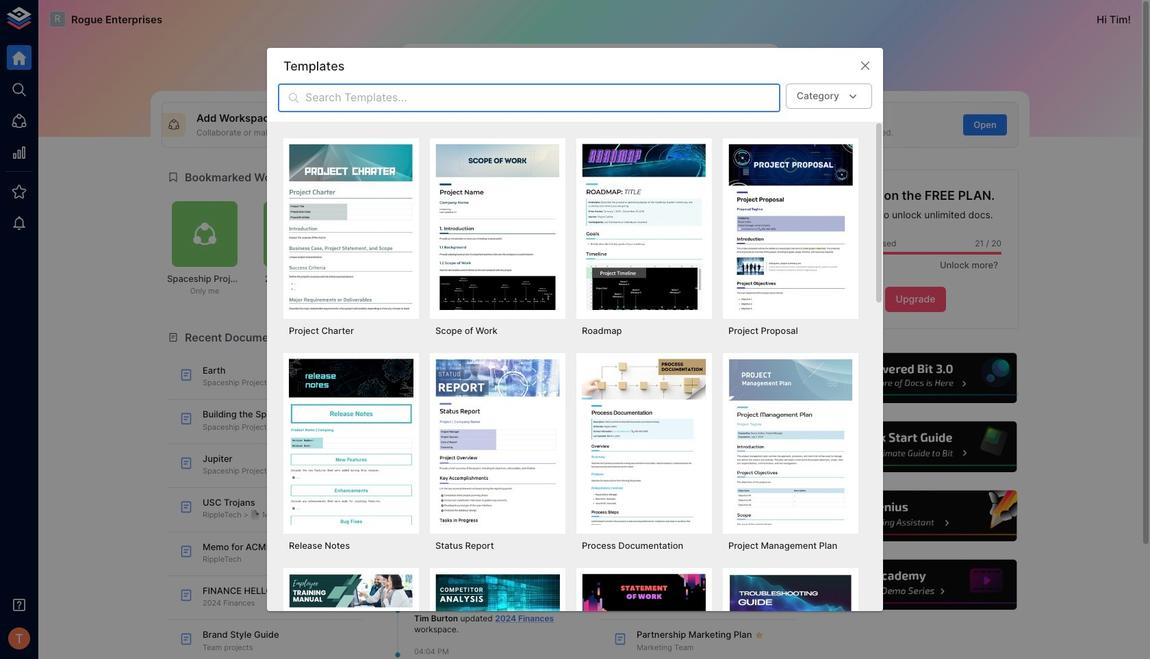 Task type: vqa. For each thing, say whether or not it's contained in the screenshot.
Marketing Team, Project X, Personal, etc. Text Box on the top of page
no



Task type: locate. For each thing, give the bounding box(es) containing it.
scope of work image
[[436, 144, 560, 310]]

Search Templates... text field
[[306, 84, 781, 113]]

3 help image from the top
[[813, 489, 1019, 544]]

troubleshooting guide image
[[729, 574, 854, 660]]

dialog
[[267, 48, 884, 660]]

4 help image from the top
[[813, 558, 1019, 613]]

competitor research report image
[[436, 574, 560, 660]]

help image
[[813, 351, 1019, 406], [813, 420, 1019, 475], [813, 489, 1019, 544], [813, 558, 1019, 613]]

status report image
[[436, 359, 560, 525]]



Task type: describe. For each thing, give the bounding box(es) containing it.
statement of work image
[[582, 574, 707, 660]]

2 help image from the top
[[813, 420, 1019, 475]]

process documentation image
[[582, 359, 707, 525]]

employee training manual image
[[289, 574, 414, 660]]

project management plan image
[[729, 359, 854, 525]]

1 help image from the top
[[813, 351, 1019, 406]]

release notes image
[[289, 359, 414, 525]]

project proposal image
[[729, 144, 854, 310]]

roadmap image
[[582, 144, 707, 310]]

project charter image
[[289, 144, 414, 310]]



